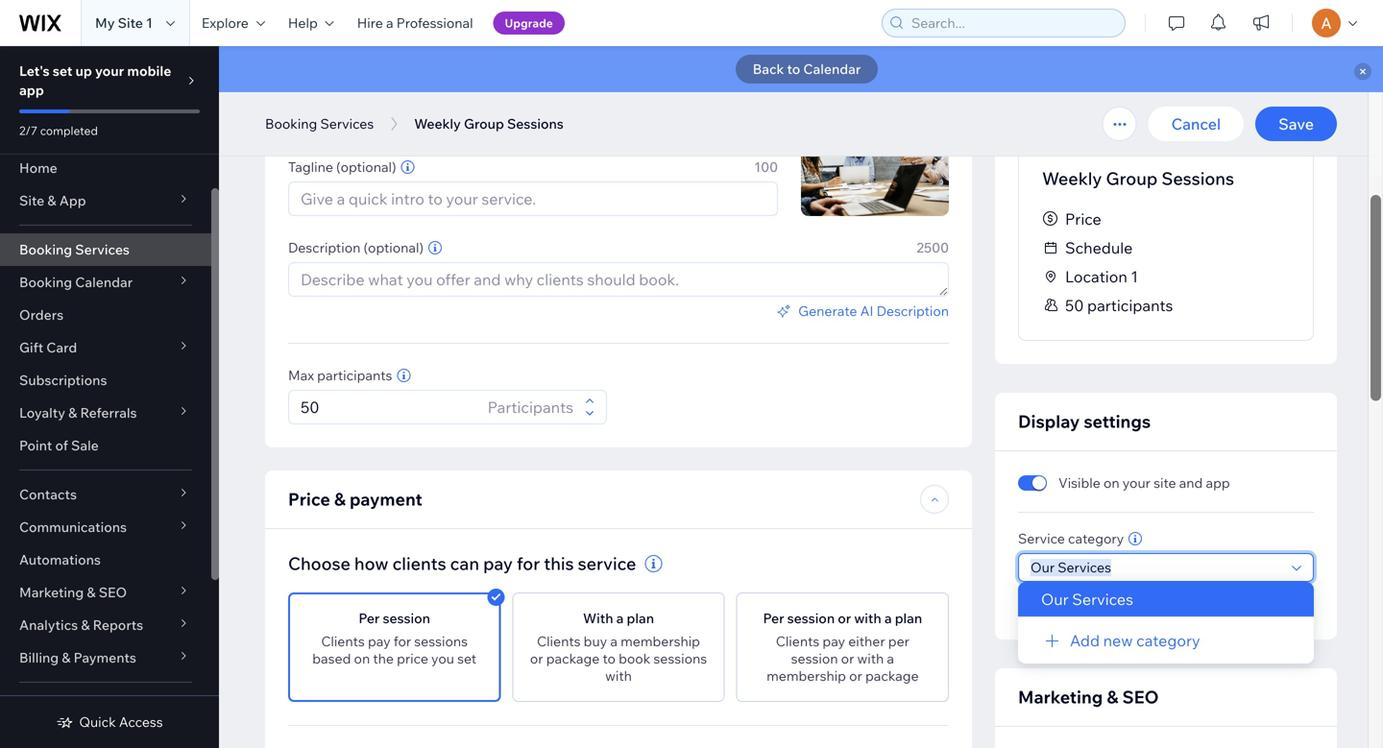 Task type: vqa. For each thing, say whether or not it's contained in the screenshot.
the bottom Blog
no



Task type: locate. For each thing, give the bounding box(es) containing it.
Max participants text field
[[295, 391, 482, 424]]

plan inside with a plan clients buy a membership or package to book sessions with
[[627, 610, 654, 627]]

& right billing
[[62, 650, 71, 666]]

you
[[1240, 588, 1260, 603]]

app right and
[[1207, 475, 1231, 492]]

&
[[47, 192, 56, 209], [68, 405, 77, 421], [334, 489, 346, 510], [87, 584, 96, 601], [81, 617, 90, 634], [62, 650, 71, 666], [1107, 687, 1119, 708]]

1 vertical spatial description
[[877, 303, 949, 320]]

your right up
[[95, 62, 124, 79]]

sale
[[71, 437, 99, 454]]

tagline
[[288, 159, 333, 175]]

1 horizontal spatial package
[[866, 668, 919, 685]]

pay up the
[[368, 633, 391, 650]]

0 vertical spatial site
[[118, 14, 143, 31]]

how right the 'decide'
[[1058, 603, 1081, 617]]

services inside sidebar element
[[75, 241, 130, 258]]

of
[[55, 437, 68, 454]]

to right "back"
[[788, 61, 801, 77]]

choose how clients can pay for this service
[[288, 553, 637, 575]]

to down buy
[[603, 651, 616, 667]]

1 horizontal spatial 1
[[1131, 267, 1139, 286]]

with up either
[[855, 610, 882, 627]]

0 vertical spatial membership
[[621, 633, 701, 650]]

0 vertical spatial booking services
[[265, 115, 374, 132]]

0 horizontal spatial services
[[75, 241, 130, 258]]

group up schedule
[[1107, 168, 1158, 189]]

services up 'booking calendar' popup button
[[75, 241, 130, 258]]

booking up booking calendar
[[19, 241, 72, 258]]

seo
[[99, 584, 127, 601], [1123, 687, 1159, 708]]

1 vertical spatial weekly group sessions
[[1043, 168, 1235, 189]]

1 vertical spatial how
[[1058, 603, 1081, 617]]

site right my
[[118, 14, 143, 31]]

0 horizontal spatial clients
[[321, 633, 365, 650]]

on left the
[[354, 651, 370, 667]]

how
[[355, 553, 389, 575], [1058, 603, 1081, 617]]

services up new
[[1073, 590, 1134, 609]]

save
[[1279, 114, 1315, 134]]

clients left buy
[[537, 633, 581, 650]]

1 right my
[[146, 14, 153, 31]]

seo up reports
[[99, 584, 127, 601]]

can right "clients" at the left
[[450, 553, 480, 575]]

2 vertical spatial booking
[[19, 274, 72, 291]]

generate ai description button
[[776, 303, 949, 320]]

weekly group sessions down "cancel"
[[1043, 168, 1235, 189]]

1 horizontal spatial set
[[458, 651, 477, 667]]

site & app
[[19, 192, 86, 209]]

session
[[383, 610, 431, 627], [788, 610, 835, 627], [792, 651, 839, 667]]

1 horizontal spatial participants
[[1088, 296, 1174, 315]]

participants down location 1
[[1088, 296, 1174, 315]]

Description (optional) text field
[[289, 263, 949, 296]]

booking for booking services link at the top of the page
[[19, 241, 72, 258]]

point of sale link
[[0, 430, 211, 462]]

2 horizontal spatial on
[[1168, 603, 1182, 617]]

(optional) right image on the top of the page
[[844, 78, 904, 95]]

2 clients from the left
[[537, 633, 581, 650]]

use categories to organize your services. you can decide how to display them on your site.
[[1019, 588, 1281, 617]]

with
[[855, 610, 882, 627], [858, 651, 884, 667], [606, 668, 632, 685]]

sessions right book
[[654, 651, 707, 667]]

Name field
[[295, 102, 772, 135]]

services up tagline (optional)
[[320, 115, 374, 132]]

1 vertical spatial marketing
[[1019, 687, 1104, 708]]

0 horizontal spatial sessions
[[414, 633, 468, 650]]

2 horizontal spatial clients
[[776, 633, 820, 650]]

1 vertical spatial sessions
[[654, 651, 707, 667]]

1 horizontal spatial plan
[[895, 610, 923, 627]]

0 horizontal spatial membership
[[621, 633, 701, 650]]

0 horizontal spatial set
[[53, 62, 72, 79]]

site
[[118, 14, 143, 31], [19, 192, 44, 209]]

& left payment
[[334, 489, 346, 510]]

services for booking services button
[[320, 115, 374, 132]]

help
[[288, 14, 318, 31]]

0 vertical spatial set
[[53, 62, 72, 79]]

0 horizontal spatial marketing
[[19, 584, 84, 601]]

0 vertical spatial booking
[[265, 115, 317, 132]]

1 vertical spatial (optional)
[[336, 159, 396, 175]]

services for our services 'option'
[[1073, 590, 1134, 609]]

how inside use categories to organize your services. you can decide how to display them on your site.
[[1058, 603, 1081, 617]]

0 vertical spatial (optional)
[[844, 78, 904, 95]]

with inside with a plan clients buy a membership or package to book sessions with
[[606, 668, 632, 685]]

your
[[95, 62, 124, 79], [1123, 475, 1151, 492], [1164, 588, 1188, 603], [1185, 603, 1209, 617]]

2 vertical spatial (optional)
[[364, 239, 424, 256]]

1 vertical spatial participants
[[317, 367, 392, 384]]

& inside 'popup button'
[[47, 192, 56, 209]]

booking services up booking calendar
[[19, 241, 130, 258]]

clients left either
[[776, 633, 820, 650]]

package down buy
[[547, 651, 600, 667]]

0 horizontal spatial weekly
[[414, 115, 461, 132]]

& for analytics & reports dropdown button
[[81, 617, 90, 634]]

pay left this
[[483, 553, 513, 575]]

(optional)
[[844, 78, 904, 95], [336, 159, 396, 175], [364, 239, 424, 256]]

1 horizontal spatial marketing & seo
[[1019, 687, 1159, 708]]

booking services down name
[[265, 115, 374, 132]]

1 horizontal spatial per
[[764, 610, 785, 627]]

1 clients from the left
[[321, 633, 365, 650]]

orders
[[19, 307, 64, 323]]

subscriptions link
[[0, 364, 211, 397]]

& right loyalty
[[68, 405, 77, 421]]

1 vertical spatial site
[[19, 192, 44, 209]]

for up price
[[394, 633, 411, 650]]

with down book
[[606, 668, 632, 685]]

1 horizontal spatial clients
[[537, 633, 581, 650]]

service category
[[1019, 530, 1125, 547]]

site & app button
[[0, 185, 211, 217]]

0 vertical spatial calendar
[[804, 61, 861, 77]]

set right you
[[458, 651, 477, 667]]

price for price
[[1066, 210, 1102, 229]]

0 horizontal spatial description
[[288, 239, 361, 256]]

home
[[19, 160, 57, 176]]

booking down name
[[265, 115, 317, 132]]

1 vertical spatial booking
[[19, 241, 72, 258]]

sidebar element
[[0, 46, 219, 749]]

1 horizontal spatial marketing
[[1019, 687, 1104, 708]]

for
[[517, 553, 540, 575], [394, 633, 411, 650]]

1 vertical spatial app
[[1207, 475, 1231, 492]]

to inside with a plan clients buy a membership or package to book sessions with
[[603, 651, 616, 667]]

loyalty
[[19, 405, 65, 421]]

1 horizontal spatial weekly
[[1043, 168, 1103, 189]]

cancel
[[1172, 114, 1222, 134]]

50
[[1066, 296, 1084, 315]]

category right service
[[1069, 530, 1125, 547]]

how left "clients" at the left
[[355, 553, 389, 575]]

0 horizontal spatial group
[[464, 115, 504, 132]]

booking inside popup button
[[19, 274, 72, 291]]

marketing & seo up analytics & reports
[[19, 584, 127, 601]]

0 horizontal spatial can
[[450, 553, 480, 575]]

1 horizontal spatial category
[[1137, 631, 1201, 651]]

let's set up your mobile app
[[19, 62, 171, 99]]

0 horizontal spatial sessions
[[507, 115, 564, 132]]

clients up based
[[321, 633, 365, 650]]

booking services
[[265, 115, 374, 132], [19, 241, 130, 258]]

0 horizontal spatial for
[[394, 633, 411, 650]]

clients
[[321, 633, 365, 650], [537, 633, 581, 650], [776, 633, 820, 650]]

1 horizontal spatial membership
[[767, 668, 847, 685]]

sessions inside button
[[507, 115, 564, 132]]

1 vertical spatial group
[[1107, 168, 1158, 189]]

services inside 'option'
[[1073, 590, 1134, 609]]

2 plan from the left
[[895, 610, 923, 627]]

plan up book
[[627, 610, 654, 627]]

(optional) down tagline (optional)
[[364, 239, 424, 256]]

cancel button
[[1149, 107, 1245, 141]]

0 horizontal spatial participants
[[317, 367, 392, 384]]

& left 'app'
[[47, 192, 56, 209]]

2/7
[[19, 123, 38, 138]]

booking services for booking services button
[[265, 115, 374, 132]]

marketing & seo down add
[[1019, 687, 1159, 708]]

your left site
[[1123, 475, 1151, 492]]

(optional) right the tagline
[[336, 159, 396, 175]]

1 vertical spatial weekly
[[1043, 168, 1103, 189]]

quick
[[79, 714, 116, 731]]

1 vertical spatial services
[[75, 241, 130, 258]]

on right them
[[1168, 603, 1182, 617]]

can
[[450, 553, 480, 575], [1262, 588, 1281, 603]]

site.
[[1211, 603, 1233, 617]]

1 vertical spatial price
[[288, 489, 330, 510]]

per session clients pay for sessions based on the price you set
[[313, 610, 477, 667]]

plan up per on the bottom of page
[[895, 610, 923, 627]]

package inside per session or with a plan clients pay either per session or with a membership or package
[[866, 668, 919, 685]]

2 vertical spatial services
[[1073, 590, 1134, 609]]

0 vertical spatial marketing
[[19, 584, 84, 601]]

site inside 'popup button'
[[19, 192, 44, 209]]

group up tagline (optional) text field at top
[[464, 115, 504, 132]]

1 vertical spatial set
[[458, 651, 477, 667]]

booking services inside sidebar element
[[19, 241, 130, 258]]

with a plan clients buy a membership or package to book sessions with
[[530, 610, 707, 685]]

& for 'site & app' 'popup button'
[[47, 192, 56, 209]]

1 horizontal spatial price
[[1066, 210, 1102, 229]]

1 per from the left
[[359, 610, 380, 627]]

plan inside per session or with a plan clients pay either per session or with a membership or package
[[895, 610, 923, 627]]

1 horizontal spatial sessions
[[654, 651, 707, 667]]

per
[[359, 610, 380, 627], [764, 610, 785, 627]]

visible
[[1059, 475, 1101, 492]]

session inside per session clients pay for sessions based on the price you set
[[383, 610, 431, 627]]

1 horizontal spatial weekly group sessions
[[1043, 168, 1235, 189]]

0 vertical spatial group
[[464, 115, 504, 132]]

sessions up tagline (optional) text field at top
[[507, 115, 564, 132]]

0 vertical spatial category
[[1069, 530, 1125, 547]]

booking inside button
[[265, 115, 317, 132]]

weekly
[[414, 115, 461, 132], [1043, 168, 1103, 189]]

services inside button
[[320, 115, 374, 132]]

marketing up the analytics
[[19, 584, 84, 601]]

1 horizontal spatial description
[[877, 303, 949, 320]]

your down service category field
[[1164, 588, 1188, 603]]

on right "visible" on the bottom
[[1104, 475, 1120, 492]]

booking for 'booking calendar' popup button
[[19, 274, 72, 291]]

0 vertical spatial can
[[450, 553, 480, 575]]

per inside per session or with a plan clients pay either per session or with a membership or package
[[764, 610, 785, 627]]

app inside the "let's set up your mobile app"
[[19, 82, 44, 99]]

marketing
[[19, 584, 84, 601], [1019, 687, 1104, 708]]

1 horizontal spatial for
[[517, 553, 540, 575]]

settings
[[1084, 411, 1151, 432]]

pay inside per session or with a plan clients pay either per session or with a membership or package
[[823, 633, 846, 650]]

0 vertical spatial weekly
[[414, 115, 461, 132]]

0 horizontal spatial plan
[[627, 610, 654, 627]]

clients inside per session clients pay for sessions based on the price you set
[[321, 633, 365, 650]]

0 vertical spatial sessions
[[414, 633, 468, 650]]

schedule
[[1066, 238, 1133, 258]]

0 horizontal spatial package
[[547, 651, 600, 667]]

2 vertical spatial with
[[606, 668, 632, 685]]

1 horizontal spatial calendar
[[804, 61, 861, 77]]

0 horizontal spatial 1
[[146, 14, 153, 31]]

category down them
[[1137, 631, 1201, 651]]

per inside per session clients pay for sessions based on the price you set
[[359, 610, 380, 627]]

set left up
[[53, 62, 72, 79]]

membership inside with a plan clients buy a membership or package to book sessions with
[[621, 633, 701, 650]]

& up analytics & reports
[[87, 584, 96, 601]]

app down let's
[[19, 82, 44, 99]]

booking up orders
[[19, 274, 72, 291]]

can right you on the bottom right
[[1262, 588, 1281, 603]]

back to calendar button
[[736, 55, 879, 84]]

with
[[583, 610, 614, 627]]

0 vertical spatial participants
[[1088, 296, 1174, 315]]

description right 'ai'
[[877, 303, 949, 320]]

the
[[373, 651, 394, 667]]

service
[[1019, 530, 1066, 547]]

2 horizontal spatial pay
[[823, 633, 846, 650]]

calendar inside button
[[804, 61, 861, 77]]

1 vertical spatial category
[[1137, 631, 1201, 651]]

app for visible on your site and app
[[1207, 475, 1231, 492]]

marketing & seo
[[19, 584, 127, 601], [1019, 687, 1159, 708]]

2 per from the left
[[764, 610, 785, 627]]

marketing & seo inside dropdown button
[[19, 584, 127, 601]]

set
[[53, 62, 72, 79], [458, 651, 477, 667]]

0 vertical spatial price
[[1066, 210, 1102, 229]]

gift
[[19, 339, 43, 356]]

price up schedule
[[1066, 210, 1102, 229]]

1 vertical spatial for
[[394, 633, 411, 650]]

description down the tagline
[[288, 239, 361, 256]]

group
[[464, 115, 504, 132], [1107, 168, 1158, 189]]

description inside button
[[877, 303, 949, 320]]

& for loyalty & referrals dropdown button
[[68, 405, 77, 421]]

reports
[[93, 617, 143, 634]]

for left this
[[517, 553, 540, 575]]

marketing down add
[[1019, 687, 1104, 708]]

sessions inside per session clients pay for sessions based on the price you set
[[414, 633, 468, 650]]

with down either
[[858, 651, 884, 667]]

sessions down cancel "button"
[[1162, 168, 1235, 189]]

sessions up you
[[414, 633, 468, 650]]

a inside hire a professional "link"
[[386, 14, 394, 31]]

calendar up image on the top of the page
[[804, 61, 861, 77]]

0 horizontal spatial per
[[359, 610, 380, 627]]

price up the choose
[[288, 489, 330, 510]]

seo down add new category
[[1123, 687, 1159, 708]]

weekly group sessions up tagline (optional) text field at top
[[414, 115, 564, 132]]

communications
[[19, 519, 127, 536]]

package down per on the bottom of page
[[866, 668, 919, 685]]

1 horizontal spatial booking services
[[265, 115, 374, 132]]

100
[[755, 159, 778, 175]]

1 vertical spatial booking services
[[19, 241, 130, 258]]

calendar down booking services link at the top of the page
[[75, 274, 133, 291]]

& left reports
[[81, 617, 90, 634]]

pay left either
[[823, 633, 846, 650]]

on inside use categories to organize your services. you can decide how to display them on your site.
[[1168, 603, 1182, 617]]

Tagline (optional) text field
[[289, 183, 777, 215]]

1 horizontal spatial can
[[1262, 588, 1281, 603]]

0 vertical spatial sessions
[[507, 115, 564, 132]]

1 vertical spatial can
[[1262, 588, 1281, 603]]

0 vertical spatial seo
[[99, 584, 127, 601]]

0 horizontal spatial marketing & seo
[[19, 584, 127, 601]]

and
[[1180, 475, 1204, 492]]

analytics
[[19, 617, 78, 634]]

0 horizontal spatial calendar
[[75, 274, 133, 291]]

access
[[119, 714, 163, 731]]

to
[[788, 61, 801, 77], [1101, 588, 1113, 603], [1083, 603, 1094, 617], [603, 651, 616, 667]]

1 up 50 participants
[[1131, 267, 1139, 286]]

1 vertical spatial seo
[[1123, 687, 1159, 708]]

calendar
[[804, 61, 861, 77], [75, 274, 133, 291]]

0 vertical spatial how
[[355, 553, 389, 575]]

1 horizontal spatial site
[[118, 14, 143, 31]]

booking services inside button
[[265, 115, 374, 132]]

1 vertical spatial membership
[[767, 668, 847, 685]]

3 clients from the left
[[776, 633, 820, 650]]

site down home on the left top of page
[[19, 192, 44, 209]]

hire a professional link
[[346, 0, 485, 46]]

on
[[1104, 475, 1120, 492], [1168, 603, 1182, 617], [354, 651, 370, 667]]

1 plan from the left
[[627, 610, 654, 627]]

2 horizontal spatial services
[[1073, 590, 1134, 609]]

participants
[[1088, 296, 1174, 315], [317, 367, 392, 384]]

0 horizontal spatial on
[[354, 651, 370, 667]]

1 vertical spatial 1
[[1131, 267, 1139, 286]]

a right "hire" on the top left of page
[[386, 14, 394, 31]]

description (optional)
[[288, 239, 424, 256]]

weekly group sessions
[[414, 115, 564, 132], [1043, 168, 1235, 189]]

1 vertical spatial package
[[866, 668, 919, 685]]

participants up "max participants" text field
[[317, 367, 392, 384]]

0 vertical spatial weekly group sessions
[[414, 115, 564, 132]]

1 horizontal spatial on
[[1104, 475, 1120, 492]]

hire
[[357, 14, 383, 31]]



Task type: describe. For each thing, give the bounding box(es) containing it.
choose
[[288, 553, 351, 575]]

your inside the "let's set up your mobile app"
[[95, 62, 124, 79]]

0 vertical spatial with
[[855, 610, 882, 627]]

1 vertical spatial marketing & seo
[[1019, 687, 1159, 708]]

organize
[[1115, 588, 1161, 603]]

per
[[889, 633, 910, 650]]

new
[[1104, 631, 1134, 651]]

our services option
[[1019, 582, 1315, 617]]

save button
[[1256, 107, 1338, 141]]

0 horizontal spatial category
[[1069, 530, 1125, 547]]

gift card button
[[0, 332, 211, 364]]

display
[[1019, 411, 1080, 432]]

to left organize on the right
[[1101, 588, 1113, 603]]

this
[[544, 553, 574, 575]]

weekly inside button
[[414, 115, 461, 132]]

either
[[849, 633, 886, 650]]

& for billing & payments dropdown button
[[62, 650, 71, 666]]

app
[[59, 192, 86, 209]]

& down new
[[1107, 687, 1119, 708]]

add new category button
[[1042, 629, 1201, 653]]

calendar inside popup button
[[75, 274, 133, 291]]

upgrade
[[505, 16, 553, 30]]

(optional) for tagline (optional)
[[336, 159, 396, 175]]

hire a professional
[[357, 14, 473, 31]]

package inside with a plan clients buy a membership or package to book sessions with
[[547, 651, 600, 667]]

set inside per session clients pay for sessions based on the price you set
[[458, 651, 477, 667]]

ai
[[861, 303, 874, 320]]

loyalty & referrals
[[19, 405, 137, 421]]

2/7 completed
[[19, 123, 98, 138]]

0 vertical spatial description
[[288, 239, 361, 256]]

analytics & reports
[[19, 617, 143, 634]]

price & payment
[[288, 489, 423, 510]]

billing & payments
[[19, 650, 136, 666]]

Service category field
[[1025, 555, 1287, 581]]

automations
[[19, 552, 101, 568]]

weekly group sessions button
[[405, 110, 574, 138]]

them
[[1138, 603, 1166, 617]]

group inside button
[[464, 115, 504, 132]]

on inside per session clients pay for sessions based on the price you set
[[354, 651, 370, 667]]

weekly group sessions inside button
[[414, 115, 564, 132]]

1 vertical spatial sessions
[[1162, 168, 1235, 189]]

a right buy
[[611, 633, 618, 650]]

0 vertical spatial 1
[[146, 14, 153, 31]]

location
[[1066, 267, 1128, 286]]

point of sale
[[19, 437, 99, 454]]

booking services button
[[256, 110, 384, 138]]

contacts button
[[0, 479, 211, 511]]

gift card
[[19, 339, 77, 356]]

1 horizontal spatial seo
[[1123, 687, 1159, 708]]

booking calendar button
[[0, 266, 211, 299]]

pay inside per session clients pay for sessions based on the price you set
[[368, 633, 391, 650]]

book
[[619, 651, 651, 667]]

add
[[1071, 631, 1100, 651]]

19
[[764, 78, 778, 95]]

point
[[19, 437, 52, 454]]

per for per session or with a plan
[[764, 610, 785, 627]]

seo inside dropdown button
[[99, 584, 127, 601]]

0 vertical spatial for
[[517, 553, 540, 575]]

communications button
[[0, 511, 211, 544]]

session for with
[[788, 610, 835, 627]]

generate
[[799, 303, 858, 320]]

participants for max participants
[[317, 367, 392, 384]]

(optional) for description (optional)
[[364, 239, 424, 256]]

contacts
[[19, 486, 77, 503]]

quick access button
[[56, 714, 163, 731]]

app for let's set up your mobile app
[[19, 82, 44, 99]]

display
[[1097, 603, 1135, 617]]

booking for booking services button
[[265, 115, 317, 132]]

you
[[432, 651, 455, 667]]

with for or
[[858, 651, 884, 667]]

clients
[[393, 553, 447, 575]]

booking services for booking services link at the top of the page
[[19, 241, 130, 258]]

use
[[1019, 588, 1039, 603]]

marketing inside dropdown button
[[19, 584, 84, 601]]

booking services link
[[0, 234, 211, 266]]

my
[[95, 14, 115, 31]]

generate ai description
[[799, 303, 949, 320]]

analytics & reports button
[[0, 609, 211, 642]]

billing & payments button
[[0, 642, 211, 675]]

a up per on the bottom of page
[[885, 610, 892, 627]]

up
[[75, 62, 92, 79]]

home link
[[0, 152, 211, 185]]

category inside button
[[1137, 631, 1201, 651]]

visible on your site and app
[[1059, 475, 1231, 492]]

tagline (optional)
[[288, 159, 396, 175]]

services.
[[1190, 588, 1237, 603]]

for inside per session clients pay for sessions based on the price you set
[[394, 633, 411, 650]]

your left site.
[[1185, 603, 1209, 617]]

card
[[46, 339, 77, 356]]

& for marketing & seo dropdown button
[[87, 584, 96, 601]]

image
[[801, 78, 841, 95]]

set inside the "let's set up your mobile app"
[[53, 62, 72, 79]]

to left display
[[1083, 603, 1094, 617]]

back
[[753, 61, 785, 77]]

back to calendar
[[753, 61, 861, 77]]

back to calendar alert
[[219, 46, 1384, 92]]

professional
[[397, 14, 473, 31]]

participants for 50 participants
[[1088, 296, 1174, 315]]

booking calendar
[[19, 274, 133, 291]]

our
[[1042, 590, 1069, 609]]

referrals
[[80, 405, 137, 421]]

participants
[[488, 398, 574, 417]]

services for booking services link at the top of the page
[[75, 241, 130, 258]]

orders link
[[0, 299, 211, 332]]

display settings
[[1019, 411, 1151, 432]]

image (optional)
[[801, 78, 904, 95]]

sessions inside with a plan clients buy a membership or package to book sessions with
[[654, 651, 707, 667]]

(optional) for image (optional)
[[844, 78, 904, 95]]

per session or with a plan clients pay either per session or with a membership or package
[[764, 610, 923, 685]]

subscriptions
[[19, 372, 107, 389]]

can inside use categories to organize your services. you can decide how to display them on your site.
[[1262, 588, 1281, 603]]

Search... field
[[906, 10, 1120, 37]]

automations link
[[0, 544, 211, 577]]

session for pay
[[383, 610, 431, 627]]

a down per on the bottom of page
[[887, 651, 895, 667]]

or inside with a plan clients buy a membership or package to book sessions with
[[530, 651, 544, 667]]

1 horizontal spatial group
[[1107, 168, 1158, 189]]

a right the "with"
[[617, 610, 624, 627]]

50 participants
[[1066, 296, 1174, 315]]

payments
[[74, 650, 136, 666]]

clients inside with a plan clients buy a membership or package to book sessions with
[[537, 633, 581, 650]]

price
[[397, 651, 429, 667]]

to inside the back to calendar button
[[788, 61, 801, 77]]

our services
[[1042, 590, 1134, 609]]

let's
[[19, 62, 50, 79]]

0 vertical spatial on
[[1104, 475, 1120, 492]]

with for sessions
[[606, 668, 632, 685]]

per for per session
[[359, 610, 380, 627]]

0 horizontal spatial how
[[355, 553, 389, 575]]

max participants
[[288, 367, 392, 384]]

upgrade button
[[494, 12, 565, 35]]

my site 1
[[95, 14, 153, 31]]

clients inside per session or with a plan clients pay either per session or with a membership or package
[[776, 633, 820, 650]]

price for price & payment
[[288, 489, 330, 510]]

membership inside per session or with a plan clients pay either per session or with a membership or package
[[767, 668, 847, 685]]

1 horizontal spatial pay
[[483, 553, 513, 575]]

loyalty & referrals button
[[0, 397, 211, 430]]

mobile
[[127, 62, 171, 79]]



